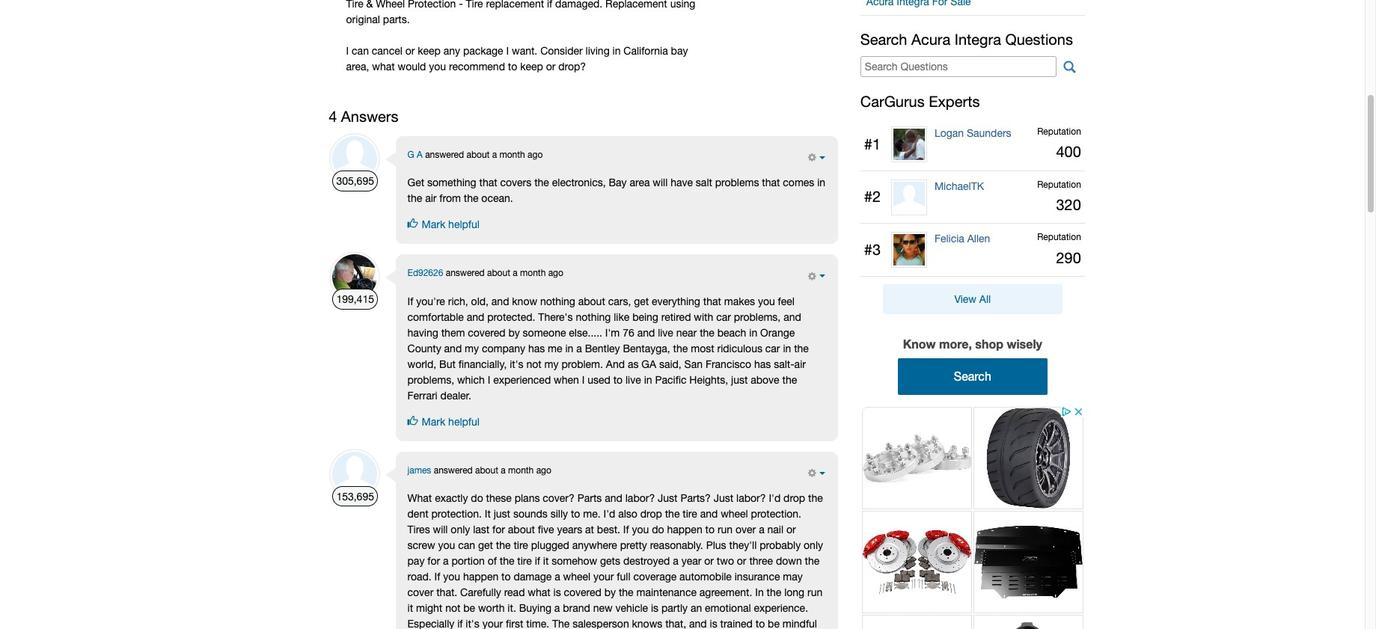 Task type: vqa. For each thing, say whether or not it's contained in the screenshot.
the models
no



Task type: locate. For each thing, give the bounding box(es) containing it.
2 horizontal spatial if
[[623, 524, 629, 536]]

bentley
[[585, 343, 620, 355]]

you inside i can cancel or keep any package i want. consider living in california bay area, what would you recommend to keep or drop?
[[429, 61, 446, 73]]

0 vertical spatial what
[[372, 61, 395, 73]]

0 vertical spatial my
[[465, 343, 479, 355]]

1 horizontal spatial covered
[[564, 587, 602, 599]]

if right especially
[[457, 618, 463, 629]]

mark helpful link down dealer.
[[407, 416, 480, 428]]

2 vertical spatial if
[[434, 571, 440, 583]]

your down gets
[[593, 571, 614, 583]]

0 horizontal spatial drop
[[640, 508, 662, 520]]

mark down ferrari
[[422, 416, 445, 428]]

acura
[[911, 30, 950, 48]]

five
[[538, 524, 554, 536]]

just
[[658, 492, 678, 504], [714, 492, 733, 504]]

1 horizontal spatial run
[[807, 587, 823, 599]]

0 horizontal spatial it
[[407, 602, 413, 614]]

and down feel at the right top
[[784, 311, 801, 323]]

bay
[[671, 45, 688, 57]]

1 horizontal spatial it's
[[510, 358, 524, 370]]

it
[[543, 555, 549, 567], [407, 602, 413, 614]]

and down them
[[444, 343, 462, 355]]

air down orange
[[794, 358, 806, 370]]

parts.
[[383, 13, 410, 25]]

ago for cover?
[[536, 465, 551, 476]]

#3
[[864, 241, 881, 258]]

1 labor? from the left
[[625, 492, 655, 504]]

it's inside if you're rich, old, and know nothing about cars, get everything that makes you feel comfortable and protected. there's nothing like being retired with car problems, and having them covered by someone else..... i'm 76 and live near the beach in orange county and my company has me in a bentley bentayga, the most ridiculous car in the world, but financially, it's not my problem. and as ga said, san francisco has salt-air problems, which i experienced when i used to live in pacific heights, just above the ferrari  dealer.
[[510, 358, 524, 370]]

1 vertical spatial run
[[807, 587, 823, 599]]

0 horizontal spatial protection.
[[431, 508, 482, 520]]

that,
[[665, 618, 686, 629]]

0 vertical spatial mark
[[422, 219, 445, 231]]

0 horizontal spatial my
[[465, 343, 479, 355]]

drop up the probably
[[784, 492, 805, 504]]

and up bentayga,
[[637, 327, 655, 339]]

you
[[429, 61, 446, 73], [758, 295, 775, 307], [632, 524, 649, 536], [438, 540, 455, 552], [443, 571, 460, 583]]

0 vertical spatial it's
[[510, 358, 524, 370]]

worth
[[478, 602, 505, 614]]

just right it
[[494, 508, 510, 520]]

0 vertical spatial has
[[528, 343, 545, 355]]

old,
[[471, 295, 489, 307]]

0 vertical spatial air
[[425, 193, 437, 205]]

about up 'these'
[[475, 465, 498, 476]]

covered
[[468, 327, 506, 339], [564, 587, 602, 599]]

2 mark helpful from the top
[[422, 416, 480, 428]]

what up buying on the left of the page
[[528, 587, 550, 599]]

1 horizontal spatial that
[[703, 295, 721, 307]]

salesperson
[[573, 618, 629, 629]]

nail
[[767, 524, 784, 536]]

reputation 290
[[1037, 232, 1081, 266]]

1 horizontal spatial air
[[794, 358, 806, 370]]

search inside search link
[[954, 370, 991, 383]]

1 reputation from the top
[[1037, 126, 1081, 137]]

0 vertical spatial for
[[492, 524, 505, 536]]

1 horizontal spatial has
[[754, 358, 771, 370]]

can inside what exactly do these plans cover? parts and labor?  just parts? just labor? i'd drop the dent protection. it  just sounds silly to me. i'd also drop the tire and wheel  protection. tires will only last for about five years at  best. if you do happen to run over a nail or screw you  can get the tire plugged anywhere pretty reasonably.  plus they'll probably only pay for a portion of the tire if  it somehow gets destroyed a year or two or three down  the road. if you happen to damage a wheel your full  coverage automobile insurance may cover that.  carefully read what is covered by the maintenance  agreement. in the long run it might not be worth it.  buying a brand new vehicle is partly an emotional  experience. especially if it's your first time. the  salesperson knows that, and is trained to be
[[458, 540, 475, 552]]

1 horizontal spatial what
[[528, 587, 550, 599]]

ed92626
[[407, 268, 443, 279]]

in up ridiculous
[[749, 327, 757, 339]]

and
[[492, 295, 509, 307], [467, 311, 484, 323], [784, 311, 801, 323], [637, 327, 655, 339], [444, 343, 462, 355], [605, 492, 622, 504], [700, 508, 718, 520], [689, 618, 707, 629]]

0 vertical spatial get
[[634, 295, 649, 307]]

i'd up 'best.' on the bottom of the page
[[604, 508, 615, 520]]

1 mark helpful from the top
[[422, 219, 480, 231]]

mark helpful down from
[[422, 219, 480, 231]]

ed92626 answered about a month ago
[[407, 268, 563, 279]]

air left from
[[425, 193, 437, 205]]

run right long
[[807, 587, 823, 599]]

it's up experienced
[[510, 358, 524, 370]]

0 vertical spatial is
[[553, 587, 561, 599]]

protection. up nail
[[751, 508, 801, 520]]

1 vertical spatial i'd
[[604, 508, 615, 520]]

2 vertical spatial tire
[[517, 555, 532, 567]]

county
[[407, 343, 441, 355]]

get
[[634, 295, 649, 307], [478, 540, 493, 552]]

for
[[492, 524, 505, 536], [427, 555, 440, 567]]

1 mark from the top
[[422, 219, 445, 231]]

has up above
[[754, 358, 771, 370]]

0 horizontal spatial happen
[[463, 571, 499, 583]]

protection.
[[431, 508, 482, 520], [751, 508, 801, 520]]

1 horizontal spatial is
[[651, 602, 659, 614]]

0 vertical spatial will
[[653, 177, 668, 189]]

my down the me
[[544, 358, 559, 370]]

run up plus at the right of page
[[718, 524, 733, 536]]

in
[[613, 45, 621, 57], [817, 177, 825, 189], [749, 327, 757, 339], [565, 343, 573, 355], [783, 343, 791, 355], [644, 374, 652, 386]]

0 vertical spatial happen
[[667, 524, 702, 536]]

1 vertical spatial wheel
[[563, 571, 590, 583]]

and down the old,
[[467, 311, 484, 323]]

0 vertical spatial only
[[451, 524, 470, 536]]

pay
[[407, 555, 425, 567]]

2 vertical spatial reputation
[[1037, 232, 1081, 243]]

only left last
[[451, 524, 470, 536]]

can up area, on the top left of page
[[352, 45, 369, 57]]

1 vertical spatial live
[[626, 374, 641, 386]]

1 helpful from the top
[[448, 219, 480, 231]]

by up new at bottom
[[604, 587, 616, 599]]

cargurus experts
[[860, 93, 980, 110]]

me.
[[583, 508, 601, 520]]

labor? up over
[[736, 492, 766, 504]]

1 horizontal spatial get
[[634, 295, 649, 307]]

can up portion
[[458, 540, 475, 552]]

answers
[[341, 108, 398, 125]]

silly
[[551, 508, 568, 520]]

keep left any
[[418, 45, 441, 57]]

0 horizontal spatial i'd
[[604, 508, 615, 520]]

salt
[[696, 177, 712, 189]]

1 horizontal spatial your
[[593, 571, 614, 583]]

1 horizontal spatial just
[[714, 492, 733, 504]]

2 horizontal spatial that
[[762, 177, 780, 189]]

helpful down from
[[448, 219, 480, 231]]

air inside if you're rich, old, and know nothing about cars, get everything that makes you feel comfortable and protected. there's nothing like being retired with car problems, and having them covered by someone else..... i'm 76 and live near the beach in orange county and my company has me in a bentley bentayga, the most ridiculous car in the world, but financially, it's not my problem. and as ga said, san francisco has salt-air problems, which i experienced when i used to live in pacific heights, just above the ferrari  dealer.
[[794, 358, 806, 370]]

not left the be
[[445, 602, 460, 614]]

1 protection. from the left
[[431, 508, 482, 520]]

car down orange
[[765, 343, 780, 355]]

month up know
[[520, 268, 546, 279]]

search down know more, shop wisely
[[954, 370, 991, 383]]

covered up company
[[468, 327, 506, 339]]

tire up the damage
[[517, 555, 532, 567]]

1 vertical spatial drop
[[640, 508, 662, 520]]

reputation 400
[[1037, 126, 1081, 160]]

your down worth
[[482, 618, 503, 629]]

about up something
[[467, 150, 490, 160]]

happen up carefully
[[463, 571, 499, 583]]

1 horizontal spatial drop
[[784, 492, 805, 504]]

long
[[784, 587, 805, 599]]

1 vertical spatial month
[[520, 268, 546, 279]]

1 vertical spatial search
[[954, 370, 991, 383]]

cargurus
[[860, 93, 925, 110]]

living
[[586, 45, 610, 57]]

helpful down dealer.
[[448, 416, 480, 428]]

protection. down exactly
[[431, 508, 482, 520]]

0 vertical spatial ago
[[528, 150, 543, 160]]

you up that.
[[443, 571, 460, 583]]

0 horizontal spatial that
[[479, 177, 497, 189]]

1 vertical spatial can
[[458, 540, 475, 552]]

i left want.
[[506, 45, 509, 57]]

get up being
[[634, 295, 649, 307]]

3 reputation from the top
[[1037, 232, 1081, 243]]

0 horizontal spatial what
[[372, 61, 395, 73]]

or up would
[[405, 45, 415, 57]]

1 vertical spatial only
[[804, 540, 823, 552]]

0 vertical spatial search
[[860, 30, 907, 48]]

2 vertical spatial is
[[710, 618, 717, 629]]

reputation up 290
[[1037, 232, 1081, 243]]

used
[[588, 374, 610, 386]]

1 vertical spatial mark
[[422, 416, 445, 428]]

0 horizontal spatial by
[[508, 327, 520, 339]]

1 horizontal spatial by
[[604, 587, 616, 599]]

just right parts?
[[714, 492, 733, 504]]

original
[[346, 13, 380, 25]]

if up the damage
[[535, 555, 540, 567]]

air
[[425, 193, 437, 205], [794, 358, 806, 370]]

answered for you're
[[446, 268, 485, 279]]

it's down the be
[[466, 618, 479, 629]]

know more, shop wisely
[[903, 337, 1042, 351]]

area
[[630, 177, 650, 189]]

the
[[534, 177, 549, 189], [407, 193, 422, 205], [464, 193, 479, 205], [700, 327, 715, 339], [673, 343, 688, 355], [794, 343, 809, 355], [782, 374, 797, 386], [808, 492, 823, 504], [665, 508, 680, 520], [496, 540, 511, 552], [500, 555, 514, 567], [805, 555, 820, 567], [619, 587, 634, 599], [767, 587, 781, 599]]

what down cancel
[[372, 61, 395, 73]]

ago up the covers
[[528, 150, 543, 160]]

mark helpful down dealer.
[[422, 416, 480, 428]]

an
[[691, 602, 702, 614]]

ago up there's
[[548, 268, 563, 279]]

helpful for if you're rich, old, and know nothing about cars, get everything that makes you feel comfortable and protected. there's nothing like being retired with car problems, and having them covered by someone else..... i'm 76 and live near the beach in orange county and my company has me in a bentley bentayga, the most ridiculous car in the world, but financially, it's not my problem. and as ga said, san francisco has salt-air problems, which i experienced when i used to live in pacific heights, just above the ferrari  dealer.
[[448, 416, 480, 428]]

0 vertical spatial if
[[535, 555, 540, 567]]

something
[[427, 177, 476, 189]]

0 vertical spatial car
[[716, 311, 731, 323]]

reasonably.
[[650, 540, 703, 552]]

knows
[[632, 618, 662, 629]]

reputation 320
[[1037, 179, 1081, 213]]

in right comes
[[817, 177, 825, 189]]

1 horizontal spatial for
[[492, 524, 505, 536]]

wheel up over
[[721, 508, 748, 520]]

keep down want.
[[520, 61, 543, 73]]

i can cancel or keep any package i want. consider living in california bay area, what would you recommend to keep or drop?
[[346, 45, 688, 73]]

month up the covers
[[499, 150, 525, 160]]

that up with on the right of the page
[[703, 295, 721, 307]]

just inside what exactly do these plans cover? parts and labor?  just parts? just labor? i'd drop the dent protection. it  just sounds silly to me. i'd also drop the tire and wheel  protection. tires will only last for about five years at  best. if you do happen to run over a nail or screw you  can get the tire plugged anywhere pretty reasonably.  plus they'll probably only pay for a portion of the tire if  it somehow gets destroyed a year or two or three down  the road. if you happen to damage a wheel your full  coverage automobile insurance may cover that.  carefully read what is covered by the maintenance  agreement. in the long run it might not be worth it.  buying a brand new vehicle is partly an emotional  experience. especially if it's your first time. the  salesperson knows that, and is trained to be
[[494, 508, 510, 520]]

0 horizontal spatial can
[[352, 45, 369, 57]]

0 horizontal spatial labor?
[[625, 492, 655, 504]]

2 vertical spatial answered
[[434, 465, 473, 476]]

in right living
[[613, 45, 621, 57]]

a up the problem.
[[576, 343, 582, 355]]

month
[[499, 150, 525, 160], [520, 268, 546, 279], [508, 465, 534, 476]]

if left you're
[[407, 295, 413, 307]]

1 vertical spatial helpful
[[448, 416, 480, 428]]

about left 'cars,'
[[578, 295, 605, 307]]

0 horizontal spatial do
[[471, 492, 483, 504]]

0 vertical spatial helpful
[[448, 219, 480, 231]]

experts
[[929, 93, 980, 110]]

1 horizontal spatial labor?
[[736, 492, 766, 504]]

you're
[[416, 295, 445, 307]]

have
[[671, 177, 693, 189]]

live down "as"
[[626, 374, 641, 386]]

just down the francisco
[[731, 374, 748, 386]]

0 horizontal spatial has
[[528, 343, 545, 355]]

0 horizontal spatial air
[[425, 193, 437, 205]]

felicia allen
[[935, 233, 990, 245]]

0 vertical spatial just
[[731, 374, 748, 386]]

to down want.
[[508, 61, 517, 73]]

last
[[473, 524, 490, 536]]

you right screw
[[438, 540, 455, 552]]

mark helpful link
[[407, 219, 480, 231], [407, 416, 480, 428]]

1 vertical spatial just
[[494, 508, 510, 520]]

answered for exactly
[[434, 465, 473, 476]]

screw
[[407, 540, 435, 552]]

1 vertical spatial answered
[[446, 268, 485, 279]]

nothing up there's
[[540, 295, 575, 307]]

about down 'sounds'
[[508, 524, 535, 536]]

0 horizontal spatial it's
[[466, 618, 479, 629]]

two
[[717, 555, 734, 567]]

in inside i can cancel or keep any package i want. consider living in california bay area, what would you recommend to keep or drop?
[[613, 45, 621, 57]]

in inside get something that covers the electronics, bay area will have salt problems that comes in the air from the ocean.
[[817, 177, 825, 189]]

a up know
[[513, 268, 518, 279]]

1 vertical spatial not
[[445, 602, 460, 614]]

else.....
[[569, 327, 602, 339]]

protected.
[[487, 311, 535, 323]]

1 horizontal spatial problems,
[[734, 311, 781, 323]]

more,
[[939, 337, 972, 351]]

someone
[[523, 327, 566, 339]]

at
[[585, 524, 594, 536]]

three
[[749, 555, 773, 567]]

plans
[[515, 492, 540, 504]]

best.
[[597, 524, 620, 536]]

2 mark from the top
[[422, 416, 445, 428]]

makes
[[724, 295, 755, 307]]

0 horizontal spatial nothing
[[540, 295, 575, 307]]

in
[[755, 587, 764, 599]]

i'd up nail
[[769, 492, 781, 504]]

0 vertical spatial covered
[[468, 327, 506, 339]]

1 horizontal spatial will
[[653, 177, 668, 189]]

has down the someone
[[528, 343, 545, 355]]

1 horizontal spatial protection.
[[751, 508, 801, 520]]

drop
[[784, 492, 805, 504], [640, 508, 662, 520]]

2 helpful from the top
[[448, 416, 480, 428]]

1 just from the left
[[658, 492, 678, 504]]

answered right a
[[425, 150, 464, 160]]

just inside if you're rich, old, and know nothing about cars, get everything that makes you feel comfortable and protected. there's nothing like being retired with car problems, and having them covered by someone else..... i'm 76 and live near the beach in orange county and my company has me in a bentley bentayga, the most ridiculous car in the world, but financially, it's not my problem. and as ga said, san francisco has salt-air problems, which i experienced when i used to live in pacific heights, just above the ferrari  dealer.
[[731, 374, 748, 386]]

mark helpful
[[422, 219, 480, 231], [422, 416, 480, 428]]

problems, up ferrari
[[407, 374, 454, 386]]

it down cover
[[407, 602, 413, 614]]

if
[[535, 555, 540, 567], [457, 618, 463, 629]]

g a link
[[407, 150, 423, 160]]

Search Questions text field
[[860, 56, 1056, 77]]

1 horizontal spatial not
[[526, 358, 542, 370]]

cancel
[[372, 45, 402, 57]]

and down an
[[689, 618, 707, 629]]

2 reputation from the top
[[1037, 179, 1081, 190]]

live down retired
[[658, 327, 673, 339]]

that left comes
[[762, 177, 780, 189]]

1 mark helpful link from the top
[[407, 219, 480, 231]]

1 vertical spatial it's
[[466, 618, 479, 629]]

1 horizontal spatial can
[[458, 540, 475, 552]]

problems,
[[734, 311, 781, 323], [407, 374, 454, 386]]

will inside get something that covers the electronics, bay area will have salt problems that comes in the air from the ocean.
[[653, 177, 668, 189]]

1 vertical spatial if
[[457, 618, 463, 629]]

james link
[[407, 465, 431, 476]]

0 vertical spatial mark helpful link
[[407, 219, 480, 231]]

1 vertical spatial do
[[652, 524, 664, 536]]

0 horizontal spatial keep
[[418, 45, 441, 57]]

get down last
[[478, 540, 493, 552]]

labor? up also
[[625, 492, 655, 504]]

not inside if you're rich, old, and know nothing about cars, get everything that makes you feel comfortable and protected. there's nothing like being retired with car problems, and having them covered by someone else..... i'm 76 and live near the beach in orange county and my company has me in a bentley bentayga, the most ridiculous car in the world, but financially, it's not my problem. and as ga said, san francisco has salt-air problems, which i experienced when i used to live in pacific heights, just above the ferrari  dealer.
[[526, 358, 542, 370]]

only right the probably
[[804, 540, 823, 552]]

with
[[694, 311, 713, 323]]

0 horizontal spatial search
[[860, 30, 907, 48]]

1 vertical spatial what
[[528, 587, 550, 599]]

a left year
[[673, 555, 679, 567]]

1 vertical spatial my
[[544, 358, 559, 370]]

0 vertical spatial by
[[508, 327, 520, 339]]

about inside if you're rich, old, and know nothing about cars, get everything that makes you feel comfortable and protected. there's nothing like being retired with car problems, and having them covered by someone else..... i'm 76 and live near the beach in orange county and my company has me in a bentley bentayga, the most ridiculous car in the world, but financially, it's not my problem. and as ga said, san francisco has salt-air problems, which i experienced when i used to live in pacific heights, just above the ferrari  dealer.
[[578, 295, 605, 307]]

0 vertical spatial i'd
[[769, 492, 781, 504]]

0 vertical spatial do
[[471, 492, 483, 504]]

search left acura
[[860, 30, 907, 48]]

by inside if you're rich, old, and know nothing about cars, get everything that makes you feel comfortable and protected. there's nothing like being retired with car problems, and having them covered by someone else..... i'm 76 and live near the beach in orange county and my company has me in a bentley bentayga, the most ridiculous car in the world, but financially, it's not my problem. and as ga said, san francisco has salt-air problems, which i experienced when i used to live in pacific heights, just above the ferrari  dealer.
[[508, 327, 520, 339]]

0 vertical spatial nothing
[[540, 295, 575, 307]]

1 vertical spatial will
[[433, 524, 448, 536]]

2 mark helpful link from the top
[[407, 416, 480, 428]]

above
[[751, 374, 779, 386]]

tire down parts?
[[683, 508, 697, 520]]

agreement.
[[700, 587, 752, 599]]

mark down from
[[422, 219, 445, 231]]

mark helpful for get something that covers the electronics, bay area will have salt problems that comes in the air from the ocean.
[[422, 219, 480, 231]]



Task type: describe. For each thing, give the bounding box(es) containing it.
be
[[463, 602, 475, 614]]

0 horizontal spatial only
[[451, 524, 470, 536]]

290
[[1056, 249, 1081, 266]]

experience.
[[754, 602, 808, 614]]

0 vertical spatial answered
[[425, 150, 464, 160]]

1 vertical spatial it
[[407, 602, 413, 614]]

carefully
[[460, 587, 501, 599]]

all
[[979, 293, 991, 305]]

mark helpful link for if you're rich, old, and know nothing about cars, get everything that makes you feel comfortable and protected. there's nothing like being retired with car problems, and having them covered by someone else..... i'm 76 and live near the beach in orange county and my company has me in a bentley bentayga, the most ridiculous car in the world, but financially, it's not my problem. and as ga said, san francisco has salt-air problems, which i experienced when i used to live in pacific heights, just above the ferrari  dealer.
[[407, 416, 480, 428]]

shop
[[975, 337, 1003, 351]]

vehicle
[[615, 602, 648, 614]]

0 vertical spatial live
[[658, 327, 673, 339]]

any
[[444, 45, 460, 57]]

0 horizontal spatial is
[[553, 587, 561, 599]]

mark helpful link for get something that covers the electronics, bay area will have salt problems that comes in the air from the ocean.
[[407, 219, 480, 231]]

partly
[[661, 602, 688, 614]]

0 horizontal spatial run
[[718, 524, 733, 536]]

like
[[614, 311, 630, 323]]

to up read
[[501, 571, 511, 583]]

and
[[606, 358, 625, 370]]

0 vertical spatial drop
[[784, 492, 805, 504]]

1 horizontal spatial nothing
[[576, 311, 611, 323]]

i left used
[[582, 374, 585, 386]]

i up area, on the top left of page
[[346, 45, 349, 57]]

g a answered about a month ago
[[407, 150, 543, 160]]

305,695
[[336, 175, 374, 187]]

air inside get something that covers the electronics, bay area will have salt problems that comes in the air from the ocean.
[[425, 193, 437, 205]]

or down the "they'll"
[[737, 555, 746, 567]]

mark helpful for if you're rich, old, and know nothing about cars, get everything that makes you feel comfortable and protected. there's nothing like being retired with car problems, and having them covered by someone else..... i'm 76 and live near the beach in orange county and my company has me in a bentley bentayga, the most ridiculous car in the world, but financially, it's not my problem. and as ga said, san francisco has salt-air problems, which i experienced when i used to live in pacific heights, just above the ferrari  dealer.
[[422, 416, 480, 428]]

#1
[[864, 135, 881, 152]]

will inside what exactly do these plans cover? parts and labor?  just parts? just labor? i'd drop the dent protection. it  just sounds silly to me. i'd also drop the tire and wheel  protection. tires will only last for about five years at  best. if you do happen to run over a nail or screw you  can get the tire plugged anywhere pretty reasonably.  plus they'll probably only pay for a portion of the tire if  it somehow gets destroyed a year or two or three down  the road. if you happen to damage a wheel your full  coverage automobile insurance may cover that.  carefully read what is covered by the maintenance  agreement. in the long run it might not be worth it.  buying a brand new vehicle is partly an emotional  experience. especially if it's your first time. the  salesperson knows that, and is trained to be
[[433, 524, 448, 536]]

0 horizontal spatial car
[[716, 311, 731, 323]]

everything
[[652, 295, 700, 307]]

month for and
[[520, 268, 546, 279]]

what inside i can cancel or keep any package i want. consider living in california bay area, what would you recommend to keep or drop?
[[372, 61, 395, 73]]

or down consider
[[546, 61, 556, 73]]

wisely
[[1007, 337, 1042, 351]]

1 horizontal spatial i'd
[[769, 492, 781, 504]]

problems
[[715, 177, 759, 189]]

to right trained
[[756, 618, 765, 629]]

0 horizontal spatial live
[[626, 374, 641, 386]]

there's
[[538, 311, 573, 323]]

0 vertical spatial keep
[[418, 45, 441, 57]]

that inside if you're rich, old, and know nothing about cars, get everything that makes you feel comfortable and protected. there's nothing like being retired with car problems, and having them covered by someone else..... i'm 76 and live near the beach in orange county and my company has me in a bentley bentayga, the most ridiculous car in the world, but financially, it's not my problem. and as ga said, san francisco has salt-air problems, which i experienced when i used to live in pacific heights, just above the ferrari  dealer.
[[703, 295, 721, 307]]

2 protection. from the left
[[751, 508, 801, 520]]

0 vertical spatial month
[[499, 150, 525, 160]]

plus
[[706, 540, 726, 552]]

parts
[[577, 492, 602, 504]]

to inside i can cancel or keep any package i want. consider living in california bay area, what would you recommend to keep or drop?
[[508, 61, 517, 73]]

what inside what exactly do these plans cover? parts and labor?  just parts? just labor? i'd drop the dent protection. it  just sounds silly to me. i'd also drop the tire and wheel  protection. tires will only last for about five years at  best. if you do happen to run over a nail or screw you  can get the tire plugged anywhere pretty reasonably.  plus they'll probably only pay for a portion of the tire if  it somehow gets destroyed a year or two or three down  the road. if you happen to damage a wheel your full  coverage automobile insurance may cover that.  carefully read what is covered by the maintenance  agreement. in the long run it might not be worth it.  buying a brand new vehicle is partly an emotional  experience. especially if it's your first time. the  salesperson knows that, and is trained to be
[[528, 587, 550, 599]]

in down 'ga'
[[644, 374, 652, 386]]

them
[[441, 327, 465, 339]]

a up ocean.
[[492, 150, 497, 160]]

view all
[[954, 293, 991, 305]]

covered inside if you're rich, old, and know nothing about cars, get everything that makes you feel comfortable and protected. there's nothing like being retired with car problems, and having them covered by someone else..... i'm 76 and live near the beach in orange county and my company has me in a bentley bentayga, the most ridiculous car in the world, but financially, it's not my problem. and as ga said, san francisco has salt-air problems, which i experienced when i used to live in pacific heights, just above the ferrari  dealer.
[[468, 327, 506, 339]]

400
[[1056, 143, 1081, 160]]

know
[[903, 337, 936, 351]]

4
[[329, 108, 337, 125]]

1 horizontal spatial my
[[544, 358, 559, 370]]

covered inside what exactly do these plans cover? parts and labor?  just parts? just labor? i'd drop the dent protection. it  just sounds silly to me. i'd also drop the tire and wheel  protection. tires will only last for about five years at  best. if you do happen to run over a nail or screw you  can get the tire plugged anywhere pretty reasonably.  plus they'll probably only pay for a portion of the tire if  it somehow gets destroyed a year or two or three down  the road. if you happen to damage a wheel your full  coverage automobile insurance may cover that.  carefully read what is covered by the maintenance  agreement. in the long run it might not be worth it.  buying a brand new vehicle is partly an emotional  experience. especially if it's your first time. the  salesperson knows that, and is trained to be
[[564, 587, 602, 599]]

a
[[417, 150, 423, 160]]

2 just from the left
[[714, 492, 733, 504]]

reputation for 320
[[1037, 179, 1081, 190]]

from
[[440, 193, 461, 205]]

4 answers
[[329, 108, 398, 125]]

1 vertical spatial keep
[[520, 61, 543, 73]]

year
[[681, 555, 701, 567]]

beach
[[717, 327, 746, 339]]

or right nail
[[786, 524, 796, 536]]

world,
[[407, 358, 436, 370]]

and up also
[[605, 492, 622, 504]]

0 vertical spatial it
[[543, 555, 549, 567]]

to up plus at the right of page
[[705, 524, 715, 536]]

i down financially,
[[488, 374, 490, 386]]

near
[[676, 327, 697, 339]]

but
[[439, 358, 456, 370]]

covers
[[500, 177, 532, 189]]

1 vertical spatial tire
[[514, 540, 528, 552]]

and down parts?
[[700, 508, 718, 520]]

cover?
[[543, 492, 575, 504]]

in right the me
[[565, 343, 573, 355]]

area,
[[346, 61, 369, 73]]

ga
[[642, 358, 656, 370]]

francisco
[[706, 358, 751, 370]]

dealer.
[[440, 390, 471, 402]]

heights,
[[689, 374, 728, 386]]

1 horizontal spatial if
[[535, 555, 540, 567]]

ed92626 link
[[407, 268, 443, 279]]

by inside what exactly do these plans cover? parts and labor?  just parts? just labor? i'd drop the dent protection. it  just sounds silly to me. i'd also drop the tire and wheel  protection. tires will only last for about five years at  best. if you do happen to run over a nail or screw you  can get the tire plugged anywhere pretty reasonably.  plus they'll probably only pay for a portion of the tire if  it somehow gets destroyed a year or two or three down  the road. if you happen to damage a wheel your full  coverage automobile insurance may cover that.  carefully read what is covered by the maintenance  agreement. in the long run it might not be worth it.  buying a brand new vehicle is partly an emotional  experience. especially if it's your first time. the  salesperson knows that, and is trained to be
[[604, 587, 616, 599]]

electronics,
[[552, 177, 606, 189]]

comes
[[783, 177, 814, 189]]

advertisement region
[[860, 406, 1085, 629]]

recommend
[[449, 61, 505, 73]]

tires
[[407, 524, 430, 536]]

search for search acura integra questions
[[860, 30, 907, 48]]

cover
[[407, 587, 433, 599]]

insurance
[[735, 571, 780, 583]]

experienced
[[493, 374, 551, 386]]

0 horizontal spatial your
[[482, 618, 503, 629]]

to inside if you're rich, old, and know nothing about cars, get everything that makes you feel comfortable and protected. there's nothing like being retired with car problems, and having them covered by someone else..... i'm 76 and live near the beach in orange county and my company has me in a bentley bentayga, the most ridiculous car in the world, but financially, it's not my problem. and as ga said, san francisco has salt-air problems, which i experienced when i used to live in pacific heights, just above the ferrari  dealer.
[[613, 374, 623, 386]]

reputation for 290
[[1037, 232, 1081, 243]]

also
[[618, 508, 637, 520]]

a down somehow
[[555, 571, 560, 583]]

i'm
[[605, 327, 620, 339]]

know
[[512, 295, 537, 307]]

as
[[628, 358, 639, 370]]

when
[[554, 374, 579, 386]]

it's inside what exactly do these plans cover? parts and labor?  just parts? just labor? i'd drop the dent protection. it  just sounds silly to me. i'd also drop the tire and wheel  protection. tires will only last for about five years at  best. if you do happen to run over a nail or screw you  can get the tire plugged anywhere pretty reasonably.  plus they'll probably only pay for a portion of the tire if  it somehow gets destroyed a year or two or three down  the road. if you happen to damage a wheel your full  coverage automobile insurance may cover that.  carefully read what is covered by the maintenance  agreement. in the long run it might not be worth it.  buying a brand new vehicle is partly an emotional  experience. especially if it's your first time. the  salesperson knows that, and is trained to be
[[466, 618, 479, 629]]

california
[[624, 45, 668, 57]]

a inside if you're rich, old, and know nothing about cars, get everything that makes you feel comfortable and protected. there's nothing like being retired with car problems, and having them covered by someone else..... i'm 76 and live near the beach in orange county and my company has me in a bentley bentayga, the most ridiculous car in the world, but financially, it's not my problem. and as ga said, san francisco has salt-air problems, which i experienced when i used to live in pacific heights, just above the ferrari  dealer.
[[576, 343, 582, 355]]

get inside if you're rich, old, and know nothing about cars, get everything that makes you feel comfortable and protected. there's nothing like being retired with car problems, and having them covered by someone else..... i'm 76 and live near the beach in orange county and my company has me in a bentley bentayga, the most ridiculous car in the world, but financially, it's not my problem. and as ga said, san francisco has salt-air problems, which i experienced when i used to live in pacific heights, just above the ferrari  dealer.
[[634, 295, 649, 307]]

if inside if you're rich, old, and know nothing about cars, get everything that makes you feel comfortable and protected. there's nothing like being retired with car problems, and having them covered by someone else..... i'm 76 and live near the beach in orange county and my company has me in a bentley bentayga, the most ridiculous car in the world, but financially, it's not my problem. and as ga said, san francisco has salt-air problems, which i experienced when i used to live in pacific heights, just above the ferrari  dealer.
[[407, 295, 413, 307]]

road.
[[407, 571, 432, 583]]

destroyed
[[623, 555, 670, 567]]

0 horizontal spatial if
[[457, 618, 463, 629]]

0 horizontal spatial for
[[427, 555, 440, 567]]

what exactly do these plans cover? parts and labor?  just parts? just labor? i'd drop the dent protection. it  just sounds silly to me. i'd also drop the tire and wheel  protection. tires will only last for about five years at  best. if you do happen to run over a nail or screw you  can get the tire plugged anywhere pretty reasonably.  plus they'll probably only pay for a portion of the tire if  it somehow gets destroyed a year or two or three down  the road. if you happen to damage a wheel your full  coverage automobile insurance may cover that.  carefully read what is covered by the maintenance  agreement. in the long run it might not be worth it.  buying a brand new vehicle is partly an emotional  experience. especially if it's your first time. the  salesperson knows that, and is trained to be
[[407, 492, 825, 629]]

1 vertical spatial happen
[[463, 571, 499, 583]]

james answered about a month ago
[[407, 465, 551, 476]]

read
[[504, 587, 525, 599]]

which
[[457, 374, 485, 386]]

mark for if you're rich, old, and know nothing about cars, get everything that makes you feel comfortable and protected. there's nothing like being retired with car problems, and having them covered by someone else..... i'm 76 and live near the beach in orange county and my company has me in a bentley bentayga, the most ridiculous car in the world, but financially, it's not my problem. and as ga said, san francisco has salt-air problems, which i experienced when i used to live in pacific heights, just above the ferrari  dealer.
[[422, 416, 445, 428]]

problem.
[[562, 358, 603, 370]]

pretty
[[620, 540, 647, 552]]

full
[[617, 571, 630, 583]]

1 vertical spatial if
[[623, 524, 629, 536]]

or up automobile
[[704, 555, 714, 567]]

about inside what exactly do these plans cover? parts and labor?  just parts? just labor? i'd drop the dent protection. it  just sounds silly to me. i'd also drop the tire and wheel  protection. tires will only last for about five years at  best. if you do happen to run over a nail or screw you  can get the tire plugged anywhere pretty reasonably.  plus they'll probably only pay for a portion of the tire if  it somehow gets destroyed a year or two or three down  the road. if you happen to damage a wheel your full  coverage automobile insurance may cover that.  carefully read what is covered by the maintenance  agreement. in the long run it might not be worth it.  buying a brand new vehicle is partly an emotional  experience. especially if it's your first time. the  salesperson knows that, and is trained to be
[[508, 524, 535, 536]]

allen
[[967, 233, 990, 245]]

being
[[632, 311, 658, 323]]

search for search
[[954, 370, 991, 383]]

not inside what exactly do these plans cover? parts and labor?  just parts? just labor? i'd drop the dent protection. it  just sounds silly to me. i'd also drop the tire and wheel  protection. tires will only last for about five years at  best. if you do happen to run over a nail or screw you  can get the tire plugged anywhere pretty reasonably.  plus they'll probably only pay for a portion of the tire if  it somehow gets destroyed a year or two or three down  the road. if you happen to damage a wheel your full  coverage automobile insurance may cover that.  carefully read what is covered by the maintenance  agreement. in the long run it might not be worth it.  buying a brand new vehicle is partly an emotional  experience. especially if it's your first time. the  salesperson knows that, and is trained to be
[[445, 602, 460, 614]]

a up the
[[554, 602, 560, 614]]

0 horizontal spatial problems,
[[407, 374, 454, 386]]

in up the salt-
[[783, 343, 791, 355]]

and up protected. at the left
[[492, 295, 509, 307]]

plugged
[[531, 540, 569, 552]]

1 vertical spatial has
[[754, 358, 771, 370]]

coverage
[[633, 571, 677, 583]]

a left portion
[[443, 555, 449, 567]]

0 vertical spatial wheel
[[721, 508, 748, 520]]

mark for get something that covers the electronics, bay area will have salt problems that comes in the air from the ocean.
[[422, 219, 445, 231]]

a left nail
[[759, 524, 765, 536]]

view
[[954, 293, 977, 305]]

dent
[[407, 508, 428, 520]]

a up 'these'
[[501, 465, 506, 476]]

gets
[[600, 555, 620, 567]]

helpful for get something that covers the electronics, bay area will have salt problems that comes in the air from the ocean.
[[448, 219, 480, 231]]

salt-
[[774, 358, 794, 370]]

somehow
[[552, 555, 597, 567]]

might
[[416, 602, 442, 614]]

search acura integra questions
[[860, 30, 1073, 48]]

get
[[407, 177, 424, 189]]

about up the old,
[[487, 268, 510, 279]]

1 horizontal spatial car
[[765, 343, 780, 355]]

first
[[506, 618, 523, 629]]

anywhere
[[572, 540, 617, 552]]

get inside what exactly do these plans cover? parts and labor?  just parts? just labor? i'd drop the dent protection. it  just sounds silly to me. i'd also drop the tire and wheel  protection. tires will only last for about five years at  best. if you do happen to run over a nail or screw you  can get the tire plugged anywhere pretty reasonably.  plus they'll probably only pay for a portion of the tire if  it somehow gets destroyed a year or two or three down  the road. if you happen to damage a wheel your full  coverage automobile insurance may cover that.  carefully read what is covered by the maintenance  agreement. in the long run it might not be worth it.  buying a brand new vehicle is partly an emotional  experience. especially if it's your first time. the  salesperson knows that, and is trained to be
[[478, 540, 493, 552]]

can inside i can cancel or keep any package i want. consider living in california bay area, what would you recommend to keep or drop?
[[352, 45, 369, 57]]

search link
[[898, 359, 1047, 395]]

1 horizontal spatial if
[[434, 571, 440, 583]]

you up pretty in the left of the page
[[632, 524, 649, 536]]

month for plans
[[508, 465, 534, 476]]

bay
[[609, 177, 627, 189]]

portion
[[452, 555, 485, 567]]

ago for know
[[548, 268, 563, 279]]

emotional
[[705, 602, 751, 614]]

to right "silly"
[[571, 508, 580, 520]]

retired
[[661, 311, 691, 323]]

0 vertical spatial tire
[[683, 508, 697, 520]]

2 labor? from the left
[[736, 492, 766, 504]]

buying
[[519, 602, 551, 614]]

you inside if you're rich, old, and know nothing about cars, get everything that makes you feel comfortable and protected. there's nothing like being retired with car problems, and having them covered by someone else..... i'm 76 and live near the beach in orange county and my company has me in a bentley bentayga, the most ridiculous car in the world, but financially, it's not my problem. and as ga said, san francisco has salt-air problems, which i experienced when i used to live in pacific heights, just above the ferrari  dealer.
[[758, 295, 775, 307]]

james
[[407, 465, 431, 476]]

rich,
[[448, 295, 468, 307]]

reputation for 400
[[1037, 126, 1081, 137]]



